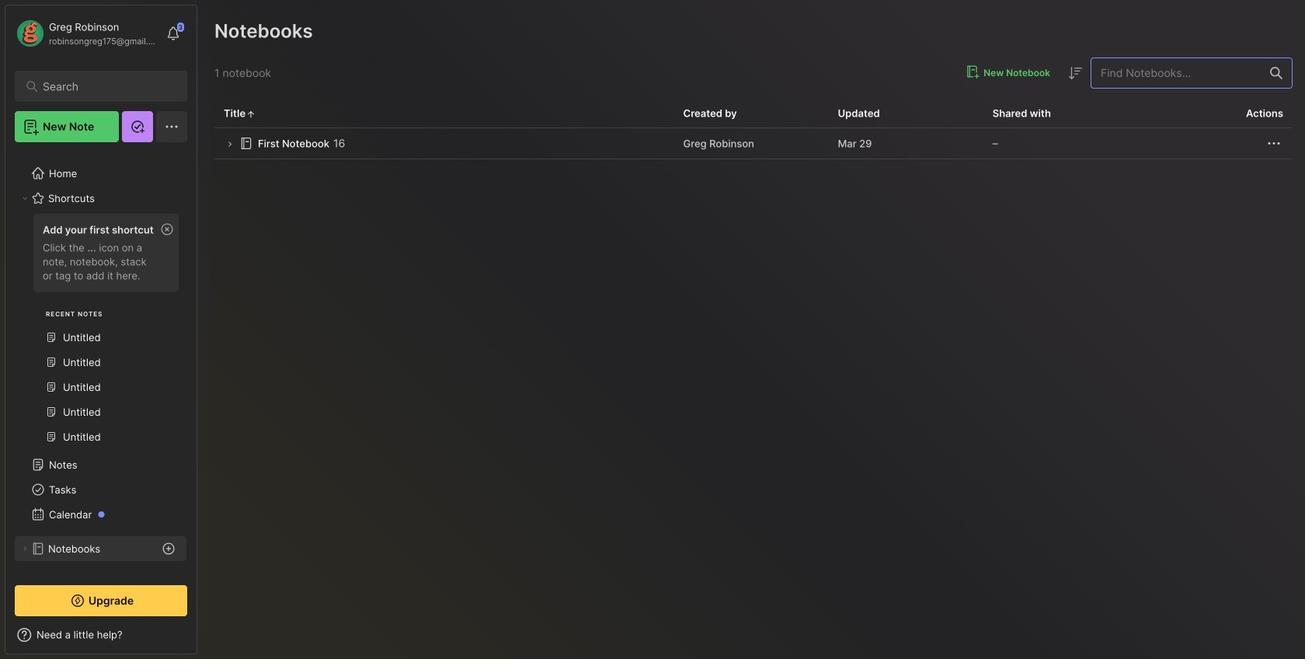 Task type: vqa. For each thing, say whether or not it's contained in the screenshot.
Sort options image
yes



Task type: locate. For each thing, give the bounding box(es) containing it.
WHAT'S NEW field
[[5, 623, 197, 648]]

row
[[215, 128, 1294, 159]]

More actions field
[[1266, 134, 1284, 153]]

Find Notebooks… text field
[[1092, 60, 1262, 86]]

Account field
[[15, 18, 159, 49]]

None search field
[[43, 77, 167, 96]]

tree inside main element
[[5, 152, 197, 645]]

click to collapse image
[[196, 630, 208, 649]]

group
[[15, 209, 187, 459]]

tree
[[5, 152, 197, 645]]

main element
[[0, 0, 202, 659]]



Task type: describe. For each thing, give the bounding box(es) containing it.
Search text field
[[43, 79, 167, 94]]

arrow image
[[224, 138, 236, 150]]

more actions image
[[1266, 134, 1284, 153]]

expand notebooks image
[[20, 544, 30, 553]]

sort options image
[[1067, 64, 1085, 82]]

Sort field
[[1067, 64, 1085, 82]]

group inside main element
[[15, 209, 187, 459]]

none search field inside main element
[[43, 77, 167, 96]]



